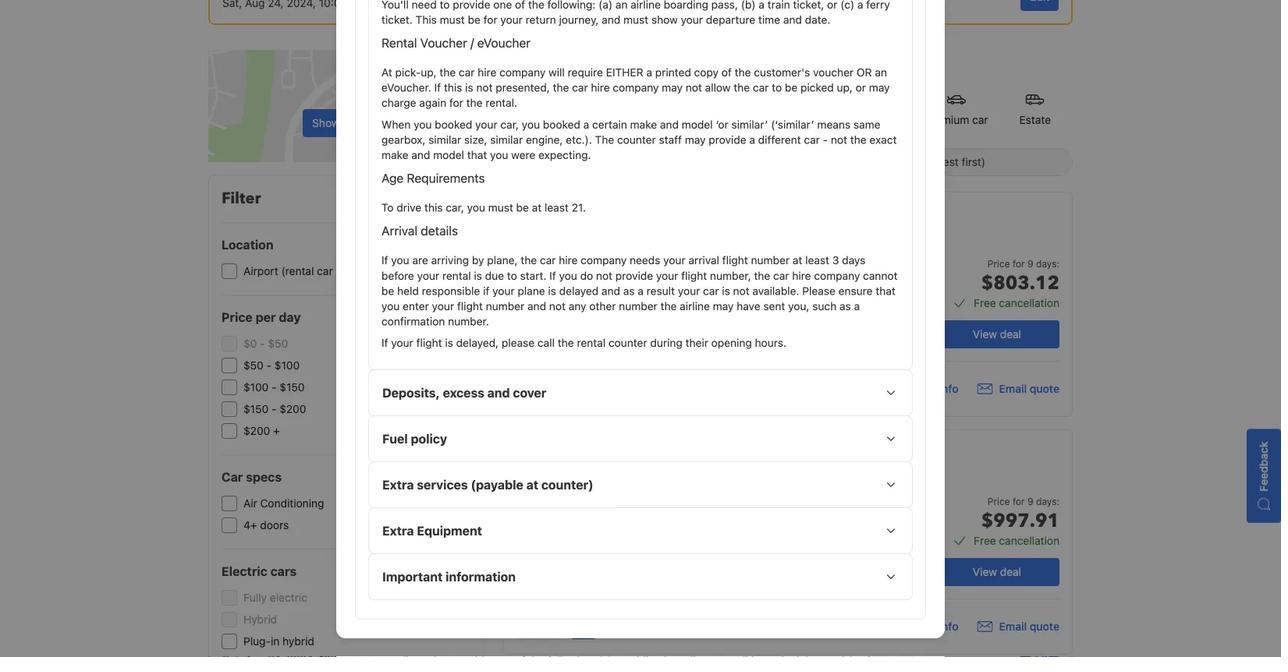 Task type: describe. For each thing, give the bounding box(es) containing it.
large inside button
[[686, 114, 715, 126]]

1 horizontal spatial rental
[[577, 337, 606, 350]]

large car button
[[671, 81, 750, 139]]

a right (c)
[[858, 0, 863, 11]]

0 horizontal spatial $50
[[243, 359, 264, 372]]

before
[[382, 269, 414, 282]]

- for $100
[[267, 359, 272, 372]]

hire up delayed
[[559, 254, 578, 267]]

to inside if you are arriving by plane, the car hire company needs your arrival flight number at least 3 days before your rental is due to start. if you do not provide your flight number, the car hire company cannot be held responsible if your plane is delayed and as a result your car is not available. please ensure that you enter your flight number and not any other number the airline may have sent you, such as a confirmation number.
[[507, 269, 517, 282]]

ensure
[[839, 285, 873, 298]]

car right premium
[[972, 114, 988, 126]]

not right do
[[596, 269, 613, 282]]

(a)
[[599, 0, 613, 11]]

info for $803.12
[[939, 383, 959, 396]]

electric cars
[[222, 565, 297, 579]]

doors
[[260, 519, 289, 532]]

free for $803.12
[[974, 297, 996, 310]]

0 vertical spatial at
[[532, 201, 542, 214]]

cancellation for $803.12
[[999, 297, 1060, 310]]

important information button
[[369, 555, 912, 600]]

$803.12
[[982, 270, 1060, 296]]

product card group containing $997.91
[[503, 430, 1078, 656]]

that inside when you booked your car, you booked a certain make and model 'or similar' ('similar' means same gearbox, similar size, similar engine, etc.). the counter staff may provide a different car - not the exact make and model that you were expecting.
[[467, 149, 487, 162]]

rental voucher / evoucher
[[382, 36, 531, 50]]

location
[[222, 238, 274, 252]]

map
[[358, 117, 380, 130]]

4+
[[243, 519, 257, 532]]

charge
[[382, 97, 416, 109]]

pick-up date element
[[222, 0, 367, 11]]

premium car
[[925, 114, 988, 126]]

large inside product card group
[[682, 292, 710, 305]]

car rental center
[[653, 336, 728, 347]]

important info button for $803.12
[[864, 382, 959, 397]]

suv
[[653, 235, 685, 256]]

one
[[493, 0, 512, 11]]

1 vertical spatial $150
[[243, 403, 269, 416]]

email quote button for $997.91
[[977, 620, 1060, 635]]

if down confirmation at the top left of the page
[[382, 337, 388, 350]]

1 vertical spatial up,
[[837, 81, 853, 94]]

2 mileage from the top
[[860, 530, 899, 543]]

and down "(a)"
[[602, 13, 621, 26]]

$0
[[243, 338, 257, 350]]

you,
[[788, 300, 810, 313]]

free cancellation for $997.91
[[974, 535, 1060, 548]]

rental inside if you are arriving by plane, the car hire company needs your arrival flight number at least 3 days before your rental is due to start. if you do not provide your flight number, the car hire company cannot be held responsible if your plane is delayed and as a result your car is not available. please ensure that you enter your flight number and not any other number the airline may have sent you, such as a confirmation number.
[[442, 269, 471, 282]]

the inside when you booked your car, you booked a certain make and model 'or similar' ('similar' means same gearbox, similar size, similar engine, etc.). the counter staff may provide a different car - not the exact make and model that you were expecting.
[[850, 133, 867, 146]]

0 vertical spatial $150
[[280, 381, 305, 394]]

show
[[312, 117, 340, 130]]

car down number,
[[703, 285, 719, 298]]

fuel
[[382, 432, 408, 447]]

quote for $997.91
[[1030, 621, 1060, 634]]

not up have
[[733, 285, 750, 298]]

company up presented,
[[500, 66, 546, 79]]

car up the start.
[[540, 254, 556, 267]]

age
[[382, 171, 404, 186]]

train
[[768, 0, 790, 11]]

have
[[737, 300, 761, 313]]

clear all filters
[[399, 191, 471, 204]]

your down one
[[500, 13, 523, 26]]

their
[[686, 337, 709, 350]]

flight up number.
[[457, 300, 483, 313]]

24
[[728, 50, 752, 75]]

please
[[502, 337, 535, 350]]

or inside 'at pick-up, the car hire company will require either a printed copy of the customer's voucher or an evoucher. if this is not presented, the car hire company may not allow the car to be picked up, or may charge again for the rental.'
[[856, 81, 866, 94]]

view deal button for $997.91
[[935, 559, 1060, 587]]

car right small
[[639, 114, 655, 126]]

a left result
[[638, 285, 644, 298]]

delayed
[[559, 285, 599, 298]]

price for price for 9 days: $997.91
[[988, 496, 1010, 507]]

a up etc.).
[[584, 118, 589, 131]]

('similar'
[[771, 118, 814, 131]]

needs
[[630, 254, 660, 267]]

is left due
[[474, 269, 482, 282]]

important for $803.12
[[886, 383, 936, 396]]

3 inside if you are arriving by plane, the car hire company needs your arrival flight number at least 3 days before your rental is due to start. if you do not provide your flight number, the car hire company cannot be held responsible if your plane is delayed and as a result your car is not available. please ensure that you enter your flight number and not any other number the airline may have sent you, such as a confirmation number.
[[832, 254, 839, 267]]

conditioning
[[260, 497, 324, 510]]

rental
[[382, 36, 417, 50]]

the left rental.
[[466, 97, 483, 109]]

not left any
[[549, 300, 566, 313]]

view deal for $803.12
[[973, 328, 1022, 341]]

company up do
[[581, 254, 627, 267]]

hire up please
[[792, 269, 811, 282]]

center)
[[336, 265, 372, 278]]

the down result
[[661, 300, 677, 313]]

cover
[[513, 386, 547, 401]]

email quote for $997.91
[[999, 621, 1060, 634]]

0 horizontal spatial car,
[[446, 201, 464, 214]]

feedback button
[[1247, 429, 1281, 523]]

voucher
[[420, 36, 467, 50]]

extra for extra equipment
[[382, 524, 414, 539]]

people carrier
[[824, 114, 894, 126]]

2 horizontal spatial rental
[[671, 336, 697, 347]]

means
[[817, 118, 851, 131]]

hybrid
[[283, 636, 314, 648]]

3 inside product card group
[[672, 292, 679, 305]]

need
[[412, 0, 437, 11]]

car down customer's
[[753, 81, 769, 94]]

a right (b)
[[759, 0, 765, 11]]

not inside when you booked your car, you booked a certain make and model 'or similar' ('similar' means same gearbox, similar size, similar engine, etc.). the counter staff may provide a different car - not the exact make and model that you were expecting.
[[831, 133, 847, 146]]

and down gearbox,
[[412, 149, 430, 162]]

0 vertical spatial as
[[623, 285, 635, 298]]

show on map button
[[208, 50, 484, 162]]

due
[[485, 269, 504, 282]]

if right the start.
[[550, 269, 556, 282]]

an inside 'at pick-up, the car hire company will require either a printed copy of the customer's voucher or an evoucher. if this is not presented, the car hire company may not allow the car to be picked up, or may charge again for the rental.'
[[875, 66, 887, 79]]

or
[[857, 66, 872, 79]]

price per day
[[222, 310, 301, 325]]

is right 'plane'
[[548, 285, 556, 298]]

the right allow
[[734, 81, 750, 94]]

for inside price for 9 days: $997.91
[[1013, 496, 1025, 507]]

not down copy
[[686, 81, 702, 94]]

deal for $997.91
[[1000, 566, 1022, 579]]

0 horizontal spatial cars
[[271, 565, 297, 579]]

free for $997.91
[[974, 535, 996, 548]]

+
[[273, 425, 280, 438]]

voucher
[[813, 66, 854, 79]]

you left do
[[559, 269, 577, 282]]

least inside if you are arriving by plane, the car hire company needs your arrival flight number at least 3 days before your rental is due to start. if you do not provide your flight number, the car hire company cannot be held responsible if your plane is delayed and as a result your car is not available. please ensure that you enter your flight number and not any other number the airline may have sent you, such as a confirmation number.
[[805, 254, 830, 267]]

view for $997.91
[[973, 566, 997, 579]]

car up etc.).
[[562, 114, 578, 126]]

car for car rental center
[[653, 336, 669, 347]]

your right if
[[493, 285, 515, 298]]

days: for $803.12
[[1036, 258, 1060, 269]]

car down allow
[[718, 114, 734, 126]]

the right copy
[[735, 66, 751, 79]]

email quote for $803.12
[[999, 383, 1060, 396]]

presented,
[[496, 81, 550, 94]]

0 vertical spatial least
[[545, 201, 569, 214]]

all
[[428, 191, 439, 204]]

the down voucher
[[440, 66, 456, 79]]

1 vertical spatial $100
[[243, 381, 269, 394]]

if you are arriving by plane, the car hire company needs your arrival flight number at least 3 days before your rental is due to start. if you do not provide your flight number, the car hire company cannot be held responsible if your plane is delayed and as a result your car is not available. please ensure that you enter your flight number and not any other number the airline may have sent you, such as a confirmation number.
[[382, 254, 898, 328]]

and up the other
[[602, 285, 620, 298]]

1 horizontal spatial by
[[528, 156, 540, 169]]

same
[[854, 118, 881, 131]]

were
[[511, 149, 536, 162]]

flight down confirmation at the top left of the page
[[416, 337, 442, 350]]

feedback
[[1258, 442, 1270, 492]]

when you booked your car, you booked a certain make and model 'or similar' ('similar' means same gearbox, similar size, similar engine, etc.). the counter staff may provide a different car - not the exact make and model that you were expecting.
[[382, 118, 897, 162]]

5 for $997.91
[[672, 508, 679, 521]]

$997.91
[[982, 508, 1060, 534]]

medium car
[[518, 114, 578, 126]]

5 seats for $997.91
[[672, 508, 709, 521]]

car for car specs
[[222, 470, 243, 485]]

people carrier button
[[808, 81, 909, 137]]

similar'
[[732, 118, 768, 131]]

and down train
[[783, 13, 802, 26]]

view deal button for $803.12
[[935, 321, 1060, 349]]

car right (rental
[[317, 265, 333, 278]]

plug-
[[243, 636, 271, 648]]

is inside 'at pick-up, the car hire company will require either a printed copy of the customer's voucher or an evoucher. if this is not presented, the car hire company may not allow the car to be picked up, or may charge again for the rental.'
[[465, 81, 473, 94]]

1 horizontal spatial must
[[488, 201, 513, 214]]

hybrid
[[243, 614, 277, 627]]

your down responsible
[[432, 300, 454, 313]]

following:
[[547, 0, 596, 11]]

company down either
[[613, 81, 659, 94]]

the right call
[[558, 337, 574, 350]]

you down held
[[382, 300, 400, 313]]

air
[[243, 497, 257, 510]]

and down 'plane'
[[528, 300, 546, 313]]

your up result
[[656, 269, 678, 282]]

at pick-up, the car hire company will require either a printed copy of the customer's voucher or an evoucher. if this is not presented, the car hire company may not allow the car to be picked up, or may charge again for the rental.
[[382, 66, 890, 109]]

you up engine,
[[522, 118, 540, 131]]

this inside 'at pick-up, the car hire company will require either a printed copy of the customer's voucher or an evoucher. if this is not presented, the car hire company may not allow the car to be picked up, or may charge again for the rental.'
[[444, 81, 462, 94]]

clear all filters button
[[399, 191, 471, 204]]

9 for $997.91
[[1028, 496, 1034, 507]]

1 vertical spatial model
[[433, 149, 464, 162]]

that inside if you are arriving by plane, the car hire company needs your arrival flight number at least 3 days before your rental is due to start. if you do not provide your flight number, the car hire company cannot be held responsible if your plane is delayed and as a result your car is not available. please ensure that you enter your flight number and not any other number the airline may have sent you, such as a confirmation number.
[[876, 285, 896, 298]]

0 horizontal spatial number
[[486, 300, 525, 313]]

0 vertical spatial make
[[630, 118, 657, 131]]

flight down the arrival
[[681, 269, 707, 282]]

or inside you'll need to provide one of the following: (a) an airline boarding pass, (b) a train ticket, or (c) a ferry ticket. this must be for your return journey, and must show your departure time and date.
[[827, 0, 838, 11]]

sort by
[[503, 156, 540, 169]]

on
[[343, 117, 355, 130]]

during
[[650, 337, 683, 350]]

1 mileage from the top
[[860, 292, 899, 305]]

ticket,
[[793, 0, 824, 11]]

you down requirements
[[467, 201, 485, 214]]

may down printed
[[662, 81, 683, 94]]

important info for $997.91
[[886, 621, 959, 634]]

rental.
[[486, 97, 517, 109]]

is left "delayed," at left bottom
[[445, 337, 453, 350]]

1 similar from the left
[[429, 133, 461, 146]]

0 horizontal spatial must
[[440, 13, 465, 26]]

at inside if you are arriving by plane, the car hire company needs your arrival flight number at least 3 days before your rental is due to start. if you do not provide your flight number, the car hire company cannot be held responsible if your plane is delayed and as a result your car is not available. please ensure that you enter your flight number and not any other number the airline may have sent you, such as a confirmation number.
[[793, 254, 803, 267]]

view deal for $997.91
[[973, 566, 1022, 579]]

deal for $803.12
[[1000, 328, 1022, 341]]

if inside 'at pick-up, the car hire company will require either a printed copy of the customer's voucher or an evoucher. if this is not presented, the car hire company may not allow the car to be picked up, or may charge again for the rental.'
[[434, 81, 441, 94]]

ticket.
[[382, 13, 413, 26]]

such
[[813, 300, 837, 313]]

and up staff
[[660, 118, 679, 131]]

plane
[[518, 285, 545, 298]]

cannot
[[863, 269, 898, 282]]

either
[[606, 66, 644, 79]]

be down sort by
[[516, 201, 529, 214]]

is down number,
[[722, 285, 730, 298]]

a inside 'at pick-up, the car hire company will require either a printed copy of the customer's voucher or an evoucher. if this is not presented, the car hire company may not allow the car to be picked up, or may charge again for the rental.'
[[646, 66, 652, 79]]

company down days
[[814, 269, 860, 282]]

show on map
[[312, 117, 380, 130]]

your right 'needs'
[[663, 254, 686, 267]]

2 horizontal spatial number
[[751, 254, 790, 267]]

rome
[[503, 50, 555, 75]]

medium car button
[[503, 81, 593, 137]]

policy
[[411, 432, 447, 447]]

extra equipment button
[[369, 509, 912, 554]]

(lowest
[[922, 156, 959, 169]]

ciampino
[[560, 50, 648, 75]]

supplied by avis image
[[517, 378, 565, 401]]

may inside when you booked your car, you booked a certain make and model 'or similar' ('similar' means same gearbox, similar size, similar engine, etc.). the counter staff may provide a different car - not the exact make and model that you were expecting.
[[685, 133, 706, 146]]

car up available.
[[773, 269, 789, 282]]

important info button for $997.91
[[864, 620, 959, 635]]

the up available.
[[754, 269, 770, 282]]

0 vertical spatial cars
[[757, 50, 793, 75]]

clear
[[399, 191, 425, 204]]

hire up rental.
[[478, 66, 497, 79]]

when
[[382, 118, 411, 131]]

email quote button for $803.12
[[977, 382, 1060, 397]]

counter inside when you booked your car, you booked a certain make and model 'or similar' ('similar' means same gearbox, similar size, similar engine, etc.). the counter staff may provide a different car - not the exact make and model that you were expecting.
[[617, 133, 656, 146]]

be inside 'at pick-up, the car hire company will require either a printed copy of the customer's voucher or an evoucher. if this is not presented, the car hire company may not allow the car to be picked up, or may charge again for the rental.'
[[785, 81, 798, 94]]

1 unlimited mileage from the top
[[809, 292, 899, 305]]

email for $803.12
[[999, 383, 1027, 396]]

printed
[[655, 66, 691, 79]]

your right result
[[678, 285, 700, 298]]

1 horizontal spatial $100
[[275, 359, 300, 372]]

0 vertical spatial $50
[[268, 338, 288, 350]]

provide inside if you are arriving by plane, the car hire company needs your arrival flight number at least 3 days before your rental is due to start. if you do not provide your flight number, the car hire company cannot be held responsible if your plane is delayed and as a result your car is not available. please ensure that you enter your flight number and not any other number the airline may have sent you, such as a confirmation number.
[[616, 269, 653, 282]]

- for $150
[[272, 381, 277, 394]]

if up before
[[382, 254, 388, 267]]

date.
[[805, 13, 831, 26]]



Task type: locate. For each thing, give the bounding box(es) containing it.
that down 'cannot'
[[876, 285, 896, 298]]

1 horizontal spatial provide
[[616, 269, 653, 282]]

the down same
[[850, 133, 867, 146]]

number down result
[[619, 300, 658, 313]]

suvs
[[765, 114, 792, 126]]

information
[[446, 570, 516, 585]]

1 vertical spatial 5
[[672, 508, 679, 521]]

by inside if you are arriving by plane, the car hire company needs your arrival flight number at least 3 days before your rental is due to start. if you do not provide your flight number, the car hire company cannot be held responsible if your plane is delayed and as a result your car is not available. please ensure that you enter your flight number and not any other number the airline may have sent you, such as a confirmation number.
[[472, 254, 484, 267]]

dialog containing rental voucher / evoucher
[[318, 0, 964, 658]]

this
[[416, 13, 437, 26]]

email for $997.91
[[999, 621, 1027, 634]]

cars up electric
[[271, 565, 297, 579]]

free cancellation for $803.12
[[974, 297, 1060, 310]]

of right one
[[515, 0, 525, 11]]

0 vertical spatial car,
[[501, 118, 519, 131]]

view for $803.12
[[973, 328, 997, 341]]

at up please
[[793, 254, 803, 267]]

services
[[417, 478, 468, 493]]

2 quote from the top
[[1030, 621, 1060, 634]]

up, down voucher
[[837, 81, 853, 94]]

0 vertical spatial cancellation
[[999, 297, 1060, 310]]

0 vertical spatial view
[[973, 328, 997, 341]]

up, up evoucher.
[[421, 66, 437, 79]]

0 vertical spatial seats
[[682, 270, 709, 283]]

flight
[[722, 254, 748, 267], [681, 269, 707, 282], [457, 300, 483, 313], [416, 337, 442, 350]]

model left ''or'
[[682, 118, 713, 131]]

1 5 from the top
[[672, 270, 679, 283]]

certain
[[592, 118, 627, 131]]

1 product card group from the top
[[503, 192, 1078, 417]]

0 vertical spatial that
[[467, 149, 487, 162]]

your down confirmation at the top left of the page
[[391, 337, 413, 350]]

3 up during on the right bottom of the page
[[672, 292, 679, 305]]

responsible
[[422, 285, 480, 298]]

1 vertical spatial $50
[[243, 359, 264, 372]]

and inside dropdown button
[[487, 386, 510, 401]]

1 horizontal spatial make
[[630, 118, 657, 131]]

important
[[886, 383, 936, 396], [382, 570, 443, 585], [886, 621, 936, 634]]

1 horizontal spatial least
[[805, 254, 830, 267]]

price for price per day
[[222, 310, 253, 325]]

number,
[[710, 269, 751, 282]]

days: for $997.91
[[1036, 496, 1060, 507]]

carrier
[[861, 114, 894, 126]]

1 view deal from the top
[[973, 328, 1022, 341]]

2 seats from the top
[[682, 508, 709, 521]]

time
[[759, 13, 780, 26]]

2 view from the top
[[973, 566, 997, 579]]

as left result
[[623, 285, 635, 298]]

the up the return
[[528, 0, 545, 11]]

extra services (payable at counter) button
[[369, 463, 912, 508]]

similar
[[429, 133, 461, 146], [490, 133, 523, 146]]

1 vertical spatial as
[[840, 300, 851, 313]]

0 vertical spatial free cancellation
[[974, 297, 1060, 310]]

price (lowest first)
[[894, 156, 986, 169]]

rental up responsible
[[442, 269, 471, 282]]

similar left size,
[[429, 133, 461, 146]]

your down 'boarding'
[[681, 13, 703, 26]]

2 view deal button from the top
[[935, 559, 1060, 587]]

automatic for $803.12
[[809, 270, 860, 283]]

$50 down $0
[[243, 359, 264, 372]]

for inside you'll need to provide one of the following: (a) an airline boarding pass, (b) a train ticket, or (c) a ferry ticket. this must be for your return journey, and must show your departure time and date.
[[484, 13, 498, 26]]

this up details
[[425, 201, 443, 214]]

0 horizontal spatial $200
[[243, 425, 270, 438]]

please
[[802, 285, 836, 298]]

0 horizontal spatial car
[[222, 470, 243, 485]]

automatic
[[809, 270, 860, 283], [809, 508, 860, 521]]

2 email from the top
[[999, 621, 1027, 634]]

be down customer's
[[785, 81, 798, 94]]

9 inside 'price for 9 days: $803.12'
[[1028, 258, 1034, 269]]

2 cancellation from the top
[[999, 535, 1060, 548]]

3 left days
[[832, 254, 839, 267]]

you left were
[[490, 149, 508, 162]]

1 important info from the top
[[886, 383, 959, 396]]

for down 'drop-off date' element
[[484, 13, 498, 26]]

departure
[[706, 13, 756, 26]]

airline
[[631, 0, 661, 11], [680, 300, 710, 313]]

seats down the arrival
[[682, 270, 709, 283]]

5 seats for $803.12
[[672, 270, 709, 283]]

9 for $803.12
[[1028, 258, 1034, 269]]

0 horizontal spatial rental
[[442, 269, 471, 282]]

1 horizontal spatial car,
[[501, 118, 519, 131]]

5 down extra services (payable at counter) dropdown button
[[672, 508, 679, 521]]

price inside price for 9 days: $997.91
[[988, 496, 1010, 507]]

2 5 seats from the top
[[672, 508, 709, 521]]

0 vertical spatial unlimited mileage
[[809, 292, 899, 305]]

1 vertical spatial quote
[[1030, 621, 1060, 634]]

airline inside you'll need to provide one of the following: (a) an airline boarding pass, (b) a train ticket, or (c) a ferry ticket. this must be for your return journey, and must show your departure time and date.
[[631, 0, 661, 11]]

car down require
[[572, 81, 588, 94]]

2 similar from the left
[[490, 133, 523, 146]]

company
[[500, 66, 546, 79], [613, 81, 659, 94], [581, 254, 627, 267], [814, 269, 860, 282]]

large car
[[686, 114, 734, 126]]

you up before
[[391, 254, 409, 267]]

large
[[686, 114, 715, 126], [682, 292, 710, 305]]

0 vertical spatial up,
[[421, 66, 437, 79]]

least up please
[[805, 254, 830, 267]]

drop-off date element
[[423, 0, 566, 11]]

extra for extra services (payable at counter)
[[382, 478, 414, 493]]

2 horizontal spatial to
[[772, 81, 782, 94]]

0 vertical spatial important info button
[[864, 382, 959, 397]]

1 horizontal spatial 3
[[832, 254, 839, 267]]

seats for $997.91
[[682, 508, 709, 521]]

of up allow
[[722, 66, 732, 79]]

2 unlimited mileage from the top
[[809, 530, 899, 543]]

show
[[652, 13, 678, 26]]

sort by element
[[546, 148, 1073, 176]]

1 vertical spatial airline
[[680, 300, 710, 313]]

price up $803.12
[[988, 258, 1010, 269]]

first)
[[962, 156, 986, 169]]

$200 up +
[[280, 403, 306, 416]]

1 vertical spatial least
[[805, 254, 830, 267]]

0 vertical spatial $200
[[280, 403, 306, 416]]

automatic for $997.91
[[809, 508, 860, 521]]

this up again
[[444, 81, 462, 94]]

1 vertical spatial mileage
[[860, 530, 899, 543]]

an
[[616, 0, 628, 11], [875, 66, 887, 79]]

a down similar'
[[749, 133, 755, 146]]

1 horizontal spatial that
[[876, 285, 896, 298]]

1 vertical spatial automatic
[[809, 508, 860, 521]]

must
[[440, 13, 465, 26], [624, 13, 649, 26], [488, 201, 513, 214]]

0 horizontal spatial to
[[440, 0, 450, 11]]

- up '$150 - $200'
[[272, 381, 277, 394]]

you'll need to provide one of the following: (a) an airline boarding pass, (b) a train ticket, or (c) a ferry ticket. this must be for your return journey, and must show your departure time and date.
[[382, 0, 890, 26]]

if
[[483, 285, 490, 298]]

boarding
[[664, 0, 709, 11]]

- inside when you booked your car, you booked a certain make and model 'or similar' ('similar' means same gearbox, similar size, similar engine, etc.). the counter staff may provide a different car - not the exact make and model that you were expecting.
[[823, 133, 828, 146]]

1 vertical spatial make
[[382, 149, 409, 162]]

1 vertical spatial free
[[974, 535, 996, 548]]

important inside "important information" dropdown button
[[382, 570, 443, 585]]

a down ensure at the right of page
[[854, 300, 860, 313]]

1 email from the top
[[999, 383, 1027, 396]]

0 horizontal spatial airline
[[631, 0, 661, 11]]

1 info from the top
[[939, 383, 959, 396]]

car, right all
[[446, 201, 464, 214]]

price for price (lowest first)
[[894, 156, 919, 169]]

1 vertical spatial to
[[772, 81, 782, 94]]

return
[[526, 13, 556, 26]]

1 email quote from the top
[[999, 383, 1060, 396]]

seats for $803.12
[[682, 270, 709, 283]]

2 important info button from the top
[[864, 620, 959, 635]]

copy
[[694, 66, 719, 79]]

to
[[440, 0, 450, 11], [772, 81, 782, 94], [507, 269, 517, 282]]

1 horizontal spatial similar
[[490, 133, 523, 146]]

center
[[699, 336, 728, 347]]

extra inside extra equipment dropdown button
[[382, 524, 414, 539]]

1 seats from the top
[[682, 270, 709, 283]]

at left 21. at the left of the page
[[532, 201, 542, 214]]

2 deal from the top
[[1000, 566, 1022, 579]]

2 horizontal spatial provide
[[709, 133, 747, 146]]

cancellation for $997.91
[[999, 535, 1060, 548]]

$0 - $50
[[243, 338, 288, 350]]

0 horizontal spatial or
[[827, 0, 838, 11]]

2 email quote from the top
[[999, 621, 1060, 634]]

0 vertical spatial mileage
[[860, 292, 899, 305]]

a
[[759, 0, 765, 11], [858, 0, 863, 11], [646, 66, 652, 79], [584, 118, 589, 131], [749, 133, 755, 146], [638, 285, 644, 298], [854, 300, 860, 313]]

2 view deal from the top
[[973, 566, 1022, 579]]

- down $0 - $50
[[267, 359, 272, 372]]

1 quote from the top
[[1030, 383, 1060, 396]]

1 view deal button from the top
[[935, 321, 1060, 349]]

1 vertical spatial at
[[793, 254, 803, 267]]

car
[[653, 336, 669, 347], [222, 470, 243, 485]]

airport:
[[652, 50, 723, 75]]

car down /
[[459, 66, 475, 79]]

2 horizontal spatial must
[[624, 13, 649, 26]]

1 cancellation from the top
[[999, 297, 1060, 310]]

not up rental.
[[476, 81, 493, 94]]

estate
[[1020, 114, 1051, 126]]

the inside you'll need to provide one of the following: (a) an airline boarding pass, (b) a train ticket, or (c) a ferry ticket. this must be for your return journey, and must show your departure time and date.
[[528, 0, 545, 11]]

5 for $803.12
[[672, 270, 679, 283]]

2 info from the top
[[939, 621, 959, 634]]

to inside 'at pick-up, the car hire company will require either a printed copy of the customer's voucher or an evoucher. if this is not presented, the car hire company may not allow the car to be picked up, or may charge again for the rental.'
[[772, 81, 782, 94]]

drive
[[397, 201, 422, 214]]

your inside when you booked your car, you booked a certain make and model 'or similar' ('similar' means same gearbox, similar size, similar engine, etc.). the counter staff may provide a different car - not the exact make and model that you were expecting.
[[475, 118, 498, 131]]

1 horizontal spatial cars
[[757, 50, 793, 75]]

21.
[[572, 201, 586, 214]]

0 vertical spatial automatic
[[809, 270, 860, 283]]

if up again
[[434, 81, 441, 94]]

car, inside when you booked your car, you booked a certain make and model 'or similar' ('similar' means same gearbox, similar size, similar engine, etc.). the counter staff may provide a different car - not the exact make and model that you were expecting.
[[501, 118, 519, 131]]

0 vertical spatial 3
[[832, 254, 839, 267]]

price up $997.91
[[988, 496, 1010, 507]]

2 free from the top
[[974, 535, 996, 548]]

0 vertical spatial product card group
[[503, 192, 1078, 417]]

car inside product card group
[[653, 336, 669, 347]]

$50 up $50 - $100
[[268, 338, 288, 350]]

product card group containing $803.12
[[503, 192, 1078, 417]]

0 vertical spatial airline
[[631, 0, 661, 11]]

rental
[[442, 269, 471, 282], [671, 336, 697, 347], [577, 337, 606, 350]]

0 horizontal spatial $100
[[243, 381, 269, 394]]

1 vertical spatial email
[[999, 621, 1027, 634]]

extra inside extra services (payable at counter) dropdown button
[[382, 478, 414, 493]]

0 vertical spatial 5
[[672, 270, 679, 283]]

quote
[[1030, 383, 1060, 396], [1030, 621, 1060, 634]]

product card group
[[503, 192, 1078, 417], [503, 430, 1078, 656]]

price inside sort by element
[[894, 156, 919, 169]]

sort
[[503, 156, 525, 169]]

info for $997.91
[[939, 621, 959, 634]]

flight up number,
[[722, 254, 748, 267]]

and left cover on the left bottom of the page
[[487, 386, 510, 401]]

for inside 'price for 9 days: $803.12'
[[1013, 258, 1025, 269]]

important info for $803.12
[[886, 383, 959, 396]]

important for $997.91
[[886, 621, 936, 634]]

1 horizontal spatial number
[[619, 300, 658, 313]]

provide down ''or'
[[709, 133, 747, 146]]

supplied by drivalia image
[[517, 616, 565, 639]]

large left "bags" in the top right of the page
[[682, 292, 710, 305]]

airport
[[243, 265, 278, 278]]

1 horizontal spatial booked
[[543, 118, 581, 131]]

2 product card group from the top
[[503, 430, 1078, 656]]

2 unlimited from the top
[[809, 530, 857, 543]]

deposits,
[[382, 386, 440, 401]]

0 horizontal spatial up,
[[421, 66, 437, 79]]

hire down require
[[591, 81, 610, 94]]

for right again
[[449, 97, 463, 109]]

to inside you'll need to provide one of the following: (a) an airline boarding pass, (b) a train ticket, or (c) a ferry ticket. this must be for your return journey, and must show your departure time and date.
[[440, 0, 450, 11]]

1 view from the top
[[973, 328, 997, 341]]

1 5 seats from the top
[[672, 270, 709, 283]]

in
[[271, 636, 280, 648]]

is down /
[[465, 81, 473, 94]]

9
[[1028, 258, 1034, 269], [1028, 496, 1034, 507]]

1 vertical spatial car,
[[446, 201, 464, 214]]

airline inside if you are arriving by plane, the car hire company needs your arrival flight number at least 3 days before your rental is due to start. if you do not provide your flight number, the car hire company cannot be held responsible if your plane is delayed and as a result your car is not available. please ensure that you enter your flight number and not any other number the airline may have sent you, such as a confirmation number.
[[680, 300, 710, 313]]

quote for $803.12
[[1030, 383, 1060, 396]]

confirmation
[[382, 315, 445, 328]]

1 vertical spatial counter
[[609, 337, 647, 350]]

0 vertical spatial important info
[[886, 383, 959, 396]]

equipment
[[417, 524, 482, 539]]

counter down small car on the top
[[617, 133, 656, 146]]

0 horizontal spatial booked
[[435, 118, 472, 131]]

9 inside price for 9 days: $997.91
[[1028, 496, 1034, 507]]

0 horizontal spatial as
[[623, 285, 635, 298]]

search summary element
[[208, 0, 1073, 25]]

electric
[[222, 565, 268, 579]]

dialog
[[318, 0, 964, 658]]

(c)
[[841, 0, 855, 11]]

for inside 'at pick-up, the car hire company will require either a printed copy of the customer's voucher or an evoucher. if this is not presented, the car hire company may not allow the car to be picked up, or may charge again for the rental.'
[[449, 97, 463, 109]]

an inside you'll need to provide one of the following: (a) an airline boarding pass, (b) a train ticket, or (c) a ferry ticket. this must be for your return journey, and must show your departure time and date.
[[616, 0, 628, 11]]

medium
[[518, 114, 559, 126]]

0 vertical spatial or
[[827, 0, 838, 11]]

day
[[279, 310, 301, 325]]

other
[[589, 300, 616, 313]]

price for price for 9 days: $803.12
[[988, 258, 1010, 269]]

days:
[[1036, 258, 1060, 269], [1036, 496, 1060, 507]]

0 vertical spatial extra
[[382, 478, 414, 493]]

days: up $997.91
[[1036, 496, 1060, 507]]

1 horizontal spatial to
[[507, 269, 517, 282]]

1 horizontal spatial $200
[[280, 403, 306, 416]]

1 horizontal spatial or
[[856, 81, 866, 94]]

extra equipment
[[382, 524, 482, 539]]

1 free cancellation from the top
[[974, 297, 1060, 310]]

of inside you'll need to provide one of the following: (a) an airline boarding pass, (b) a train ticket, or (c) a ferry ticket. this must be for your return journey, and must show your departure time and date.
[[515, 0, 525, 11]]

view down $803.12
[[973, 328, 997, 341]]

of inside 'at pick-up, the car hire company will require either a printed copy of the customer's voucher or an evoucher. if this is not presented, the car hire company may not allow the car to be picked up, or may charge again for the rental.'
[[722, 66, 732, 79]]

1 vertical spatial 3
[[672, 292, 679, 305]]

4+ doors
[[243, 519, 289, 532]]

to right due
[[507, 269, 517, 282]]

at inside dropdown button
[[526, 478, 539, 493]]

1 unlimited from the top
[[809, 292, 857, 305]]

0 vertical spatial quote
[[1030, 383, 1060, 396]]

1 days: from the top
[[1036, 258, 1060, 269]]

per
[[256, 310, 276, 325]]

0 vertical spatial email
[[999, 383, 1027, 396]]

0 horizontal spatial make
[[382, 149, 409, 162]]

2 email quote button from the top
[[977, 620, 1060, 635]]

car inside when you booked your car, you booked a certain make and model 'or similar' ('similar' means same gearbox, similar size, similar engine, etc.). the counter staff may provide a different car - not the exact make and model that you were expecting.
[[804, 133, 820, 146]]

1 vertical spatial of
[[722, 66, 732, 79]]

1 vertical spatial an
[[875, 66, 887, 79]]

$150 up '$150 - $200'
[[280, 381, 305, 394]]

price down exact
[[894, 156, 919, 169]]

may inside if you are arriving by plane, the car hire company needs your arrival flight number at least 3 days before your rental is due to start. if you do not provide your flight number, the car hire company cannot be held responsible if your plane is delayed and as a result your car is not available. please ensure that you enter your flight number and not any other number the airline may have sent you, such as a confirmation number.
[[713, 300, 734, 313]]

2 vertical spatial at
[[526, 478, 539, 493]]

deposits, excess and cover button
[[369, 370, 912, 416]]

0 horizontal spatial by
[[472, 254, 484, 267]]

1 vertical spatial cars
[[271, 565, 297, 579]]

your down are
[[417, 269, 439, 282]]

provide inside when you booked your car, you booked a certain make and model 'or similar' ('similar' means same gearbox, similar size, similar engine, etc.). the counter staff may provide a different car - not the exact make and model that you were expecting.
[[709, 133, 747, 146]]

the up the start.
[[521, 254, 537, 267]]

9 up $803.12
[[1028, 258, 1034, 269]]

be inside you'll need to provide one of the following: (a) an airline boarding pass, (b) a train ticket, or (c) a ferry ticket. this must be for your return journey, and must show your departure time and date.
[[468, 13, 481, 26]]

expecting.
[[539, 149, 591, 162]]

- down $100 - $150
[[272, 403, 277, 416]]

1 vertical spatial cancellation
[[999, 535, 1060, 548]]

1 vertical spatial important info
[[886, 621, 959, 634]]

2 free cancellation from the top
[[974, 535, 1060, 548]]

days: up $803.12
[[1036, 258, 1060, 269]]

you down again
[[414, 118, 432, 131]]

2 9 from the top
[[1028, 496, 1034, 507]]

evoucher.
[[382, 81, 431, 94]]

you
[[414, 118, 432, 131], [522, 118, 540, 131], [490, 149, 508, 162], [467, 201, 485, 214], [391, 254, 409, 267], [559, 269, 577, 282], [382, 300, 400, 313]]

may down or
[[869, 81, 890, 94]]

car up sort by element
[[804, 133, 820, 146]]

car,
[[501, 118, 519, 131], [446, 201, 464, 214]]

are
[[412, 254, 428, 267]]

start.
[[520, 269, 547, 282]]

1 vertical spatial seats
[[682, 508, 709, 521]]

(b)
[[741, 0, 756, 11]]

$50 - $100
[[243, 359, 300, 372]]

1 vertical spatial large
[[682, 292, 710, 305]]

may down 'large car'
[[685, 133, 706, 146]]

1 vertical spatial by
[[472, 254, 484, 267]]

the down will
[[553, 81, 569, 94]]

not down means
[[831, 133, 847, 146]]

airline up show
[[631, 0, 661, 11]]

2 extra from the top
[[382, 524, 414, 539]]

5 up result
[[672, 270, 679, 283]]

suvs button
[[750, 81, 808, 137]]

days: inside 'price for 9 days: $803.12'
[[1036, 258, 1060, 269]]

- down means
[[823, 133, 828, 146]]

if
[[434, 81, 441, 94], [382, 254, 388, 267], [550, 269, 556, 282], [382, 337, 388, 350]]

fuel policy button
[[369, 417, 912, 462]]

may left have
[[713, 300, 734, 313]]

0 vertical spatial model
[[682, 118, 713, 131]]

0 vertical spatial of
[[515, 0, 525, 11]]

1 important info button from the top
[[864, 382, 959, 397]]

provide inside you'll need to provide one of the following: (a) an airline boarding pass, (b) a train ticket, or (c) a ferry ticket. this must be for your return journey, and must show your departure time and date.
[[453, 0, 490, 11]]

2 days: from the top
[[1036, 496, 1060, 507]]

- for $200
[[272, 403, 277, 416]]

1 free from the top
[[974, 297, 996, 310]]

least left 21. at the left of the page
[[545, 201, 569, 214]]

0 horizontal spatial similar
[[429, 133, 461, 146]]

$100 up $100 - $150
[[275, 359, 300, 372]]

booked
[[435, 118, 472, 131], [543, 118, 581, 131]]

0 vertical spatial 5 seats
[[672, 270, 709, 283]]

arriving
[[431, 254, 469, 267]]

at
[[532, 201, 542, 214], [793, 254, 803, 267], [526, 478, 539, 493]]

2 important info from the top
[[886, 621, 959, 634]]

size,
[[464, 133, 487, 146]]

$200
[[280, 403, 306, 416], [243, 425, 270, 438]]

0 vertical spatial provide
[[453, 0, 490, 11]]

1 booked from the left
[[435, 118, 472, 131]]

provide
[[453, 0, 490, 11], [709, 133, 747, 146], [616, 269, 653, 282]]

days: inside price for 9 days: $997.91
[[1036, 496, 1060, 507]]

1 vertical spatial view deal
[[973, 566, 1022, 579]]

to right need
[[440, 0, 450, 11]]

1 9 from the top
[[1028, 258, 1034, 269]]

1 deal from the top
[[1000, 328, 1022, 341]]

age requirements
[[382, 171, 485, 186]]

1 email quote button from the top
[[977, 382, 1060, 397]]

not
[[476, 81, 493, 94], [686, 81, 702, 94], [831, 133, 847, 146], [596, 269, 613, 282], [733, 285, 750, 298], [549, 300, 566, 313]]

1 automatic from the top
[[809, 270, 860, 283]]

to down customer's
[[772, 81, 782, 94]]

2 automatic from the top
[[809, 508, 860, 521]]

be inside if you are arriving by plane, the car hire company needs your arrival flight number at least 3 days before your rental is due to start. if you do not provide your flight number, the car hire company cannot be held responsible if your plane is delayed and as a result your car is not available. please ensure that you enter your flight number and not any other number the airline may have sent you, such as a confirmation number.
[[382, 285, 394, 298]]

free cancellation
[[974, 297, 1060, 310], [974, 535, 1060, 548]]

important info
[[886, 383, 959, 396], [886, 621, 959, 634]]

2 booked from the left
[[543, 118, 581, 131]]

1 vertical spatial free cancellation
[[974, 535, 1060, 548]]

free
[[974, 297, 996, 310], [974, 535, 996, 548]]

number up available.
[[751, 254, 790, 267]]

- for $50
[[260, 338, 265, 350]]

0 vertical spatial email quote button
[[977, 382, 1060, 397]]

similar up were
[[490, 133, 523, 146]]

2 5 from the top
[[672, 508, 679, 521]]

price inside 'price for 9 days: $803.12'
[[988, 258, 1010, 269]]

1 vertical spatial email quote
[[999, 621, 1060, 634]]

important information
[[382, 570, 516, 585]]

0 horizontal spatial 3
[[672, 292, 679, 305]]

1 extra from the top
[[382, 478, 414, 493]]

0 vertical spatial important
[[886, 383, 936, 396]]

1 horizontal spatial car
[[653, 336, 669, 347]]

pick-
[[395, 66, 421, 79]]

0 horizontal spatial this
[[425, 201, 443, 214]]

1 horizontal spatial this
[[444, 81, 462, 94]]

0 vertical spatial unlimited
[[809, 292, 857, 305]]

arrival
[[689, 254, 719, 267]]

view deal button down $997.91
[[935, 559, 1060, 587]]

1 horizontal spatial model
[[682, 118, 713, 131]]

deal down $997.91
[[1000, 566, 1022, 579]]



Task type: vqa. For each thing, say whether or not it's contained in the screenshot.
could
no



